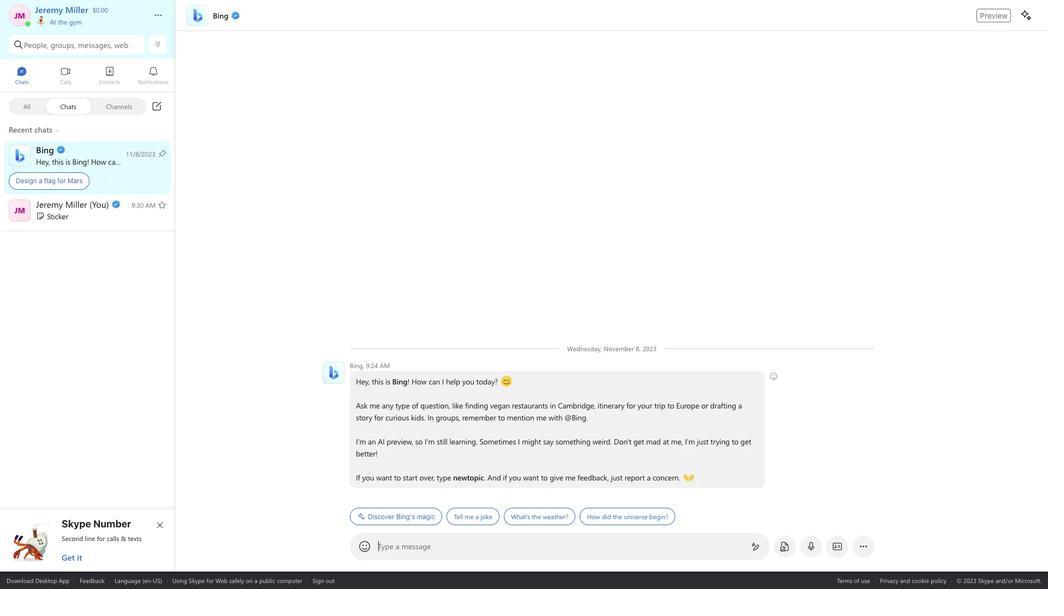 Task type: locate. For each thing, give the bounding box(es) containing it.
how inside button
[[587, 513, 600, 522]]

bing, 9:24 am
[[350, 362, 390, 370]]

the right what's
[[532, 513, 541, 522]]

1 horizontal spatial groups,
[[436, 413, 460, 423]]

me left with
[[537, 413, 547, 423]]

1 horizontal spatial the
[[532, 513, 541, 522]]

the right the did
[[613, 513, 622, 522]]

2 horizontal spatial i'm
[[685, 437, 695, 447]]

1 horizontal spatial get
[[741, 437, 752, 447]]

this down 9:24
[[372, 377, 384, 387]]

at
[[663, 437, 669, 447]]

1 horizontal spatial i'm
[[425, 437, 435, 447]]

groups, down at the gym
[[51, 40, 76, 50]]

0 horizontal spatial groups,
[[51, 40, 76, 50]]

out
[[326, 577, 335, 585]]

!
[[87, 156, 89, 167], [408, 377, 410, 387]]

! up curious
[[408, 377, 410, 387]]

for left your at the bottom right of the page
[[627, 401, 636, 411]]

use
[[861, 577, 871, 585]]

0 vertical spatial skype
[[62, 519, 91, 530]]

want
[[376, 473, 392, 483], [523, 473, 539, 483]]

tell
[[454, 513, 463, 522]]

the inside "at the gym" button
[[58, 17, 67, 26]]

of up kids.
[[412, 401, 418, 411]]

mention
[[507, 413, 535, 423]]

of inside ask me any type of question, like finding vegan restaurants in cambridge, itinerary for your trip to europe or drafting a story for curious kids. in groups, remember to mention me with @bing. i'm an ai preview, so i'm still learning. sometimes i might say something weird. don't get mad at me, i'm just trying to get better! if you want to start over, type
[[412, 401, 418, 411]]

0 vertical spatial groups,
[[51, 40, 76, 50]]

1 horizontal spatial how
[[412, 377, 427, 387]]

i'm left an
[[356, 437, 366, 447]]

a
[[39, 177, 42, 185], [738, 401, 742, 411], [647, 473, 651, 483], [476, 513, 479, 522], [396, 542, 400, 552], [255, 577, 258, 585]]

1 horizontal spatial skype
[[189, 577, 205, 585]]

1 vertical spatial is
[[386, 377, 390, 387]]

0 horizontal spatial how
[[91, 156, 106, 167]]

0 horizontal spatial the
[[58, 17, 67, 26]]

me right the tell
[[465, 513, 474, 522]]

! up sticker "button"
[[87, 156, 89, 167]]

begin?
[[650, 513, 669, 522]]

2 vertical spatial how
[[587, 513, 600, 522]]

the inside the what's the weather? button
[[532, 513, 541, 522]]

1 vertical spatial groups,
[[436, 413, 460, 423]]

skype right using
[[189, 577, 205, 585]]

for right story
[[374, 413, 384, 423]]

and
[[901, 577, 911, 585]]

type a message
[[378, 542, 431, 552]]

sign out
[[313, 577, 335, 585]]

of left use
[[854, 577, 860, 585]]

line
[[85, 535, 95, 543]]

0 vertical spatial today?
[[156, 156, 177, 167]]

download
[[7, 577, 34, 585]]

0 horizontal spatial want
[[376, 473, 392, 483]]

bing up mars
[[72, 156, 87, 167]]

tab list
[[0, 62, 175, 92]]

to right trip
[[668, 401, 675, 411]]

vegan
[[490, 401, 510, 411]]

0 vertical spatial is
[[66, 156, 70, 167]]

in
[[550, 401, 556, 411]]

language (en-us) link
[[115, 577, 162, 585]]

hey, down "bing,"
[[356, 377, 370, 387]]

groups,
[[51, 40, 76, 50], [436, 413, 460, 423]]

newtopic
[[453, 473, 484, 483]]

skype inside 'skype number' element
[[62, 519, 91, 530]]

how left the did
[[587, 513, 600, 522]]

of
[[412, 401, 418, 411], [854, 577, 860, 585]]

just left trying
[[697, 437, 709, 447]]

get right trying
[[741, 437, 752, 447]]

2 vertical spatial i
[[518, 437, 520, 447]]

tell me a joke button
[[447, 508, 500, 526]]

1 get from the left
[[634, 437, 644, 447]]

0 vertical spatial i
[[122, 156, 124, 167]]

want left start
[[376, 473, 392, 483]]

how did the universe begin? button
[[580, 508, 676, 526]]

better!
[[356, 449, 378, 459]]

second line for calls & texts
[[62, 535, 142, 543]]

universe
[[624, 513, 648, 522]]

0 horizontal spatial skype
[[62, 519, 91, 530]]

1 vertical spatial bing
[[392, 377, 408, 387]]

how up sticker "button"
[[91, 156, 106, 167]]

skype up second
[[62, 519, 91, 530]]

mad
[[646, 437, 661, 447]]

1 horizontal spatial hey,
[[356, 377, 370, 387]]

using
[[172, 577, 187, 585]]

0 vertical spatial of
[[412, 401, 418, 411]]

trying
[[711, 437, 730, 447]]

0 horizontal spatial of
[[412, 401, 418, 411]]

or
[[702, 401, 709, 411]]

web
[[114, 40, 128, 50]]

feedback,
[[578, 473, 609, 483]]

get left mad
[[634, 437, 644, 447]]

1 vertical spatial can
[[429, 377, 440, 387]]

1 horizontal spatial of
[[854, 577, 860, 585]]

2 horizontal spatial how
[[587, 513, 600, 522]]

a right drafting
[[738, 401, 742, 411]]

0 horizontal spatial today?
[[156, 156, 177, 167]]

1 horizontal spatial type
[[437, 473, 451, 483]]

1 vertical spatial how
[[412, 377, 427, 387]]

start
[[403, 473, 418, 483]]

0 vertical spatial hey,
[[36, 156, 50, 167]]

me inside button
[[465, 513, 474, 522]]

bing's
[[396, 513, 415, 521]]

learning.
[[450, 437, 478, 447]]

drafting
[[711, 401, 736, 411]]

for
[[57, 177, 66, 185], [627, 401, 636, 411], [374, 413, 384, 423], [97, 535, 105, 543], [206, 577, 214, 585]]

newtopic . and if you want to give me feedback, just report a concern.
[[453, 473, 683, 483]]

the right at
[[58, 17, 67, 26]]

sticker
[[47, 211, 68, 221]]

for right line
[[97, 535, 105, 543]]

1 vertical spatial skype
[[189, 577, 205, 585]]

groups, down like
[[436, 413, 460, 423]]

the for what's
[[532, 513, 541, 522]]

feedback link
[[80, 577, 105, 585]]

type
[[378, 542, 394, 552]]

1 want from the left
[[376, 473, 392, 483]]

i'm right me,
[[685, 437, 695, 447]]

1 horizontal spatial !
[[408, 377, 410, 387]]

type up curious
[[396, 401, 410, 411]]

remember
[[462, 413, 496, 423]]

skype
[[62, 519, 91, 530], [189, 577, 205, 585]]

report
[[625, 473, 645, 483]]

2 horizontal spatial i
[[518, 437, 520, 447]]

hey, this is bing ! how can i help you today? up question, on the bottom left of the page
[[356, 377, 500, 387]]

your
[[638, 401, 653, 411]]

2 i'm from the left
[[425, 437, 435, 447]]

1 vertical spatial today?
[[477, 377, 498, 387]]

is down am
[[386, 377, 390, 387]]

an
[[368, 437, 376, 447]]

1 horizontal spatial just
[[697, 437, 709, 447]]

a inside ask me any type of question, like finding vegan restaurants in cambridge, itinerary for your trip to europe or drafting a story for curious kids. in groups, remember to mention me with @bing. i'm an ai preview, so i'm still learning. sometimes i might say something weird. don't get mad at me, i'm just trying to get better! if you want to start over, type
[[738, 401, 742, 411]]

hey,
[[36, 156, 50, 167], [356, 377, 370, 387]]

me left the 'any'
[[370, 401, 380, 411]]

.
[[484, 473, 486, 483]]

question,
[[420, 401, 450, 411]]

can
[[108, 156, 120, 167], [429, 377, 440, 387]]

concern.
[[653, 473, 681, 483]]

bing up the 'any'
[[392, 377, 408, 387]]

sticker button
[[0, 195, 175, 227]]

give
[[550, 473, 564, 483]]

1 horizontal spatial i
[[442, 377, 444, 387]]

hey, up design a flag for mars
[[36, 156, 50, 167]]

a left joke at the bottom of the page
[[476, 513, 479, 522]]

hey, this is bing ! how can i help you today? up mars
[[36, 156, 179, 167]]

weather?
[[543, 513, 569, 522]]

0 vertical spatial bing
[[72, 156, 87, 167]]

1 horizontal spatial this
[[372, 377, 384, 387]]

1 horizontal spatial want
[[523, 473, 539, 483]]

this up flag
[[52, 156, 64, 167]]

0 vertical spatial just
[[697, 437, 709, 447]]

2 horizontal spatial the
[[613, 513, 622, 522]]

a left flag
[[39, 177, 42, 185]]

texts
[[128, 535, 142, 543]]

1 vertical spatial just
[[611, 473, 623, 483]]

what's
[[511, 513, 530, 522]]

1 horizontal spatial help
[[446, 377, 460, 387]]

hey, this is bing ! how can i help you today?
[[36, 156, 179, 167], [356, 377, 500, 387]]

(smileeyes)
[[501, 376, 537, 387]]

0 horizontal spatial get
[[634, 437, 644, 447]]

is up mars
[[66, 156, 70, 167]]

0 horizontal spatial i'm
[[356, 437, 366, 447]]

0 vertical spatial this
[[52, 156, 64, 167]]

with
[[549, 413, 563, 423]]

0 vertical spatial can
[[108, 156, 120, 167]]

just left report at bottom right
[[611, 473, 623, 483]]

1 vertical spatial hey, this is bing ! how can i help you today?
[[356, 377, 500, 387]]

1 vertical spatial of
[[854, 577, 860, 585]]

1 horizontal spatial hey, this is bing ! how can i help you today?
[[356, 377, 500, 387]]

0 horizontal spatial hey, this is bing ! how can i help you today?
[[36, 156, 179, 167]]

Type a message text field
[[378, 542, 743, 553]]

how up question, on the bottom left of the page
[[412, 377, 427, 387]]

so
[[415, 437, 423, 447]]

0 horizontal spatial !
[[87, 156, 89, 167]]

want left give
[[523, 473, 539, 483]]

i'm right the so
[[425, 437, 435, 447]]

1 vertical spatial !
[[408, 377, 410, 387]]

0 horizontal spatial i
[[122, 156, 124, 167]]

0 vertical spatial how
[[91, 156, 106, 167]]

0 vertical spatial help
[[126, 156, 140, 167]]

0 horizontal spatial type
[[396, 401, 410, 411]]

to left give
[[541, 473, 548, 483]]

you inside ask me any type of question, like finding vegan restaurants in cambridge, itinerary for your trip to europe or drafting a story for curious kids. in groups, remember to mention me with @bing. i'm an ai preview, so i'm still learning. sometimes i might say something weird. don't get mad at me, i'm just trying to get better! if you want to start over, type
[[362, 473, 374, 483]]

the
[[58, 17, 67, 26], [532, 513, 541, 522], [613, 513, 622, 522]]

groups, inside ask me any type of question, like finding vegan restaurants in cambridge, itinerary for your trip to europe or drafting a story for curious kids. in groups, remember to mention me with @bing. i'm an ai preview, so i'm still learning. sometimes i might say something weird. don't get mad at me, i'm just trying to get better! if you want to start over, type
[[436, 413, 460, 423]]

curious
[[386, 413, 409, 423]]

a right type
[[396, 542, 400, 552]]

to right trying
[[732, 437, 739, 447]]

people, groups, messages, web button
[[9, 35, 145, 55]]

want inside ask me any type of question, like finding vegan restaurants in cambridge, itinerary for your trip to europe or drafting a story for curious kids. in groups, remember to mention me with @bing. i'm an ai preview, so i'm still learning. sometimes i might say something weird. don't get mad at me, i'm just trying to get better! if you want to start over, type
[[376, 473, 392, 483]]

0 vertical spatial !
[[87, 156, 89, 167]]

public
[[259, 577, 275, 585]]

1 horizontal spatial bing
[[392, 377, 408, 387]]

1 vertical spatial type
[[437, 473, 451, 483]]

me
[[370, 401, 380, 411], [537, 413, 547, 423], [565, 473, 576, 483], [465, 513, 474, 522]]

tell me a joke
[[454, 513, 493, 522]]

2 get from the left
[[741, 437, 752, 447]]

type right 'over,'
[[437, 473, 451, 483]]



Task type: vqa. For each thing, say whether or not it's contained in the screenshot.
Language (en-US)
yes



Task type: describe. For each thing, give the bounding box(es) containing it.
the for at
[[58, 17, 67, 26]]

if
[[503, 473, 507, 483]]

magic
[[417, 513, 435, 521]]

mars
[[68, 177, 83, 185]]

it
[[77, 553, 82, 564]]

0 horizontal spatial bing
[[72, 156, 87, 167]]

skype number element
[[9, 519, 167, 564]]

ask me any type of question, like finding vegan restaurants in cambridge, itinerary for your trip to europe or drafting a story for curious kids. in groups, remember to mention me with @bing. i'm an ai preview, so i'm still learning. sometimes i might say something weird. don't get mad at me, i'm just trying to get better! if you want to start over, type
[[356, 401, 754, 483]]

terms of use link
[[837, 577, 871, 585]]

chats
[[60, 102, 76, 111]]

itinerary
[[598, 401, 625, 411]]

story
[[356, 413, 372, 423]]

1 vertical spatial this
[[372, 377, 384, 387]]

desktop
[[35, 577, 57, 585]]

at the gym
[[48, 17, 82, 26]]

sign
[[313, 577, 324, 585]]

discover
[[368, 513, 395, 521]]

ai
[[378, 437, 385, 447]]

for inside 'skype number' element
[[97, 535, 105, 543]]

bing,
[[350, 362, 364, 370]]

(en-
[[142, 577, 153, 585]]

am
[[380, 362, 390, 370]]

safely
[[229, 577, 244, 585]]

us)
[[153, 577, 162, 585]]

discover bing's magic
[[368, 513, 435, 521]]

sometimes
[[480, 437, 516, 447]]

and
[[488, 473, 501, 483]]

0 vertical spatial type
[[396, 401, 410, 411]]

1 horizontal spatial can
[[429, 377, 440, 387]]

the inside how did the universe begin? button
[[613, 513, 622, 522]]

in
[[428, 413, 434, 423]]

me,
[[671, 437, 683, 447]]

ask
[[356, 401, 368, 411]]

people, groups, messages, web
[[24, 40, 128, 50]]

a right report at bottom right
[[647, 473, 651, 483]]

how did the universe begin?
[[587, 513, 669, 522]]

restaurants
[[512, 401, 548, 411]]

privacy
[[881, 577, 899, 585]]

to left start
[[394, 473, 401, 483]]

(openhands)
[[684, 472, 725, 483]]

9:24
[[366, 362, 378, 370]]

over,
[[420, 473, 435, 483]]

download desktop app
[[7, 577, 70, 585]]

what's the weather? button
[[504, 508, 576, 526]]

using skype for web safely on a public computer link
[[172, 577, 303, 585]]

1 i'm from the left
[[356, 437, 366, 447]]

a inside button
[[476, 513, 479, 522]]

skype number
[[62, 519, 131, 530]]

still
[[437, 437, 448, 447]]

3 i'm from the left
[[685, 437, 695, 447]]

number
[[93, 519, 131, 530]]

1 vertical spatial i
[[442, 377, 444, 387]]

computer
[[277, 577, 303, 585]]

for left web
[[206, 577, 214, 585]]

if
[[356, 473, 360, 483]]

messages,
[[78, 40, 112, 50]]

2 want from the left
[[523, 473, 539, 483]]

channels
[[106, 102, 132, 111]]

joke
[[481, 513, 493, 522]]

calls
[[107, 535, 119, 543]]

to down vegan
[[498, 413, 505, 423]]

preview
[[980, 11, 1008, 20]]

people,
[[24, 40, 49, 50]]

cambridge,
[[558, 401, 596, 411]]

feedback
[[80, 577, 105, 585]]

1 vertical spatial hey,
[[356, 377, 370, 387]]

web
[[216, 577, 228, 585]]

a right on
[[255, 577, 258, 585]]

download desktop app link
[[7, 577, 70, 585]]

0 vertical spatial hey, this is bing ! how can i help you today?
[[36, 156, 179, 167]]

0 horizontal spatial this
[[52, 156, 64, 167]]

0 horizontal spatial is
[[66, 156, 70, 167]]

0 horizontal spatial can
[[108, 156, 120, 167]]

i inside ask me any type of question, like finding vegan restaurants in cambridge, itinerary for your trip to europe or drafting a story for curious kids. in groups, remember to mention me with @bing. i'm an ai preview, so i'm still learning. sometimes i might say something weird. don't get mad at me, i'm just trying to get better! if you want to start over, type
[[518, 437, 520, 447]]

at
[[50, 17, 56, 26]]

1 horizontal spatial is
[[386, 377, 390, 387]]

for right flag
[[57, 177, 66, 185]]

terms of use
[[837, 577, 871, 585]]

trip
[[655, 401, 666, 411]]

any
[[382, 401, 394, 411]]

0 horizontal spatial hey,
[[36, 156, 50, 167]]

1 vertical spatial help
[[446, 377, 460, 387]]

at the gym button
[[35, 15, 143, 26]]

using skype for web safely on a public computer
[[172, 577, 303, 585]]

don't
[[614, 437, 632, 447]]

all
[[23, 102, 31, 111]]

say
[[543, 437, 554, 447]]

get
[[62, 553, 75, 564]]

on
[[246, 577, 253, 585]]

like
[[452, 401, 463, 411]]

groups, inside button
[[51, 40, 76, 50]]

preview,
[[387, 437, 413, 447]]

terms
[[837, 577, 853, 585]]

just inside ask me any type of question, like finding vegan restaurants in cambridge, itinerary for your trip to europe or drafting a story for curious kids. in groups, remember to mention me with @bing. i'm an ai preview, so i'm still learning. sometimes i might say something weird. don't get mad at me, i'm just trying to get better! if you want to start over, type
[[697, 437, 709, 447]]

finding
[[465, 401, 488, 411]]

what's the weather?
[[511, 513, 569, 522]]

cookie
[[912, 577, 930, 585]]

me right give
[[565, 473, 576, 483]]

1 horizontal spatial today?
[[477, 377, 498, 387]]

kids.
[[411, 413, 426, 423]]

&
[[121, 535, 126, 543]]

europe
[[677, 401, 700, 411]]

get it
[[62, 553, 82, 564]]

flag
[[44, 177, 56, 185]]

0 horizontal spatial help
[[126, 156, 140, 167]]

design a flag for mars
[[16, 177, 83, 185]]

weird.
[[593, 437, 612, 447]]

0 horizontal spatial just
[[611, 473, 623, 483]]



